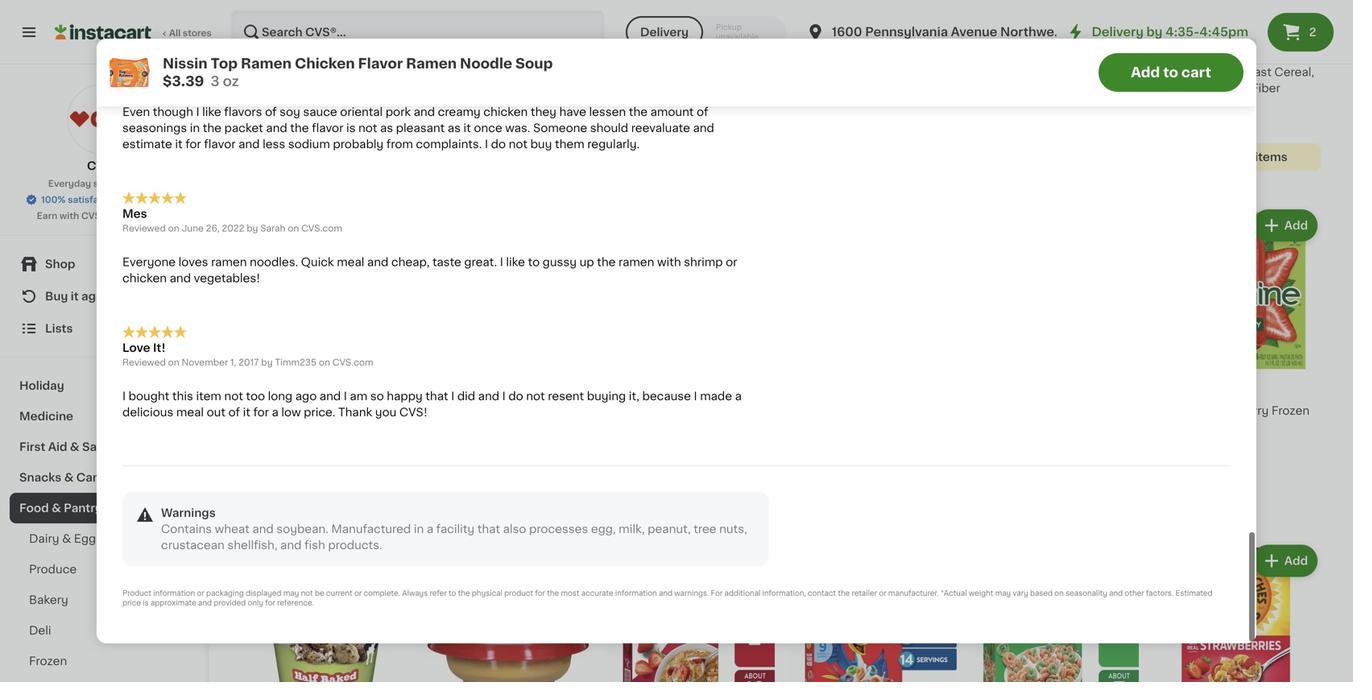 Task type: locate. For each thing, give the bounding box(es) containing it.
1 vertical spatial nissin
[[424, 405, 458, 416]]

not left resent
[[526, 391, 545, 402]]

8 ct
[[606, 129, 623, 138]]

$ left 1600
[[791, 30, 797, 38]]

1 vertical spatial noodle
[[503, 421, 545, 432]]

1 horizontal spatial nissin
[[424, 405, 458, 416]]

1 horizontal spatial see eligible items button
[[1152, 143, 1321, 171]]

all stores link
[[55, 10, 213, 55]]

1 horizontal spatial to
[[528, 257, 540, 268]]

1 horizontal spatial with
[[467, 66, 490, 78]]

1 vertical spatial reviewed
[[122, 224, 166, 233]]

by inside convenient choice for the money and value reviewed on july 23, 2022 by cvs shopper on cvs.com
[[243, 74, 255, 83]]

1 vertical spatial is
[[143, 600, 149, 607]]

pastries,
[[708, 66, 757, 78]]

june
[[182, 224, 204, 233]]

noodle
[[460, 57, 512, 70], [503, 421, 545, 432]]

out
[[207, 407, 226, 418]]

2 vertical spatial with
[[657, 257, 681, 268]]

the right up
[[597, 257, 616, 268]]

29 inside $ 8 29
[[993, 30, 1004, 38]]

1 horizontal spatial eligible
[[1210, 151, 1253, 163]]

$ 6 49 up get
[[245, 29, 276, 46]]

1 horizontal spatial that
[[478, 524, 500, 535]]

2 horizontal spatial 1
[[433, 29, 440, 46]]

1 vertical spatial meal
[[176, 407, 204, 418]]

i inside everyone loves ramen noodles. quick meal and cheap, taste great. i like to gussy up the ramen with shrimp or chicken and vegetables!
[[500, 257, 503, 268]]

of left the soy
[[265, 106, 277, 118]]

1 horizontal spatial in
[[414, 524, 424, 535]]

sponsored badge image
[[788, 109, 837, 118], [970, 109, 1019, 118]]

frozen inside "link"
[[29, 656, 67, 667]]

$ 6 49 for 3.5
[[791, 29, 823, 46]]

soup for nissin top ramen chicken flavor ramen noodle soup $3.39 3 oz
[[516, 57, 553, 70]]

nissin inside nissin top ramen chicken flavor ramen noodle soup
[[424, 405, 458, 416]]

0 vertical spatial top
[[211, 57, 238, 70]]

2 items from the left
[[1255, 151, 1288, 163]]

0 horizontal spatial see eligible items
[[275, 151, 378, 163]]

1 vertical spatial a
[[272, 407, 279, 418]]

nissin up july
[[163, 57, 208, 70]]

and left cheap,
[[367, 257, 389, 268]]

everyday store prices link
[[48, 177, 157, 190]]

refer
[[430, 590, 447, 597]]

by inside love it! reviewed on november 1, 2017 by timm235 on cvs.com
[[261, 358, 273, 367]]

0 horizontal spatial chicken
[[122, 273, 167, 284]]

1 vertical spatial 2022
[[222, 224, 244, 233]]

not left be
[[301, 590, 313, 597]]

2 vertical spatial cvs.com
[[333, 358, 373, 367]]

1 horizontal spatial is
[[346, 123, 356, 134]]

soup inside nissin top ramen chicken flavor ramen noodle soup
[[547, 421, 577, 432]]

money
[[274, 58, 314, 69]]

delivery up the peppers
[[1092, 26, 1144, 38]]

0 horizontal spatial eggs
[[74, 533, 102, 545]]

0 vertical spatial noodle
[[460, 57, 512, 70]]

cvs.com inside love it! reviewed on november 1, 2017 by timm235 on cvs.com
[[333, 358, 373, 367]]

29 for 9
[[1175, 30, 1186, 38]]

like inside even though i like flavors of soy sauce oriental pork and creamy chicken they have lessen the amount of seasonings  in the packet and the flavor is not as pleasant as it once was.  someone should reevaluate and estimate it for flavor and less sodium probably from complaints. i do not buy them regularly.
[[202, 106, 221, 118]]

1 horizontal spatial breakfast
[[606, 82, 660, 94]]

0 horizontal spatial frozen
[[29, 656, 67, 667]]

$ inside $ 8 29
[[973, 30, 979, 38]]

$ inside "$ 5 99"
[[245, 385, 251, 393]]

product group
[[242, 0, 411, 171], [788, 0, 957, 122], [970, 0, 1139, 122], [1152, 0, 1321, 188], [242, 206, 411, 447], [606, 206, 775, 526], [1152, 206, 1321, 463], [242, 542, 411, 682], [424, 542, 593, 682], [606, 542, 775, 682], [1152, 542, 1321, 682]]

(801)
[[1212, 116, 1235, 125]]

0 horizontal spatial 1
[[267, 52, 270, 61]]

99 inside "$ 5 99"
[[264, 385, 276, 393]]

reviewed down love
[[122, 358, 166, 367]]

or right current
[[354, 590, 362, 597]]

flavor inside nissin top ramen chicken flavor ramen noodle soup $3.39 3 oz
[[358, 57, 403, 70]]

cereal
[[359, 98, 396, 110]]

reviewed inside love it! reviewed on november 1, 2017 by timm235 on cvs.com
[[122, 358, 166, 367]]

0 vertical spatial flavor
[[358, 57, 403, 70]]

estimate
[[122, 139, 172, 150]]

for inside convenient choice for the money and value reviewed on july 23, 2022 by cvs shopper on cvs.com
[[233, 58, 249, 69]]

not down oriental
[[359, 123, 377, 134]]

0 horizontal spatial chicken
[[295, 57, 355, 70]]

buy up cvs
[[247, 52, 265, 61]]

& right dairy at bottom
[[62, 533, 71, 545]]

as
[[380, 123, 393, 134], [448, 123, 461, 134]]

2 eligible from the left
[[1210, 151, 1253, 163]]

2 see from the left
[[1185, 151, 1208, 163]]

2 may from the left
[[995, 590, 1011, 597]]

ramen up vegetables!
[[211, 257, 247, 268]]

0 horizontal spatial as
[[380, 123, 393, 134]]

$ inside $ 9 29
[[1155, 30, 1161, 38]]

most
[[561, 590, 580, 597]]

1 horizontal spatial see
[[1185, 151, 1208, 163]]

do inside even though i like flavors of soy sauce oriental pork and creamy chicken they have lessen the amount of seasonings  in the packet and the flavor is not as pleasant as it once was.  someone should reevaluate and estimate it for flavor and less sodium probably from complaints. i do not buy them regularly.
[[491, 139, 506, 150]]

1 horizontal spatial 14.5
[[606, 484, 624, 493]]

2 horizontal spatial 49
[[810, 30, 823, 38]]

1 horizontal spatial top
[[461, 405, 482, 416]]

for
[[233, 58, 249, 69], [186, 139, 201, 150], [253, 407, 269, 418], [535, 590, 545, 597], [265, 600, 275, 607]]

items for 9
[[1255, 151, 1288, 163]]

1 see from the left
[[275, 151, 297, 163]]

on right based
[[1055, 590, 1064, 597]]

and left the other
[[1110, 590, 1123, 597]]

do
[[491, 139, 506, 150], [509, 391, 523, 402]]

add to cart
[[1131, 66, 1212, 79]]

2 sponsored badge image from the left
[[970, 109, 1019, 118]]

oz
[[223, 75, 239, 88], [442, 97, 453, 106], [804, 97, 815, 106], [990, 97, 1001, 106], [262, 129, 273, 138], [627, 484, 637, 493]]

0 horizontal spatial items
[[345, 151, 378, 163]]

0 horizontal spatial that
[[426, 391, 448, 402]]

toaster
[[663, 66, 705, 78]]

whole down chocolate
[[493, 66, 529, 78]]

99 inside $ 1 99
[[442, 30, 454, 38]]

timm235
[[275, 358, 317, 367]]

instacart logo image
[[55, 23, 151, 42]]

soybean.
[[277, 524, 329, 535]]

1 horizontal spatial whole
[[493, 66, 529, 78]]

is up probably
[[346, 123, 356, 134]]

0 vertical spatial chicken
[[295, 57, 355, 70]]

or inside everyone loves ramen noodles. quick meal and cheap, taste great. i like to gussy up the ramen with shrimp or chicken and vegetables!
[[726, 257, 738, 268]]

of right out
[[228, 407, 240, 418]]

& right aid
[[70, 442, 79, 453]]

0 horizontal spatial eligible
[[300, 151, 342, 163]]

flavor for nissin top ramen chicken flavor ramen noodle soup
[[424, 421, 458, 432]]

product
[[122, 590, 151, 597]]

1 29 from the left
[[993, 30, 1004, 38]]

shop link
[[10, 248, 196, 280]]

soup down $1.99 original price: $6.99 element
[[516, 57, 553, 70]]

i left am
[[344, 391, 347, 402]]

None search field
[[230, 10, 605, 55]]

the left physical
[[458, 590, 470, 597]]

top inside nissin top ramen chicken flavor ramen noodle soup
[[461, 405, 482, 416]]

chicken up was. in the left top of the page
[[484, 106, 528, 118]]

i right though
[[196, 106, 199, 118]]

2 horizontal spatial 6
[[797, 29, 809, 46]]

0 vertical spatial free
[[298, 52, 318, 61]]

0 vertical spatial meal
[[337, 257, 364, 268]]

pop-
[[606, 66, 633, 78]]

3 reviewed from the top
[[122, 358, 166, 367]]

1 horizontal spatial do
[[509, 391, 523, 402]]

1 up cocoa
[[433, 29, 440, 46]]

1 see eligible items from the left
[[275, 151, 378, 163]]

sponsored badge image down 3.5 oz
[[788, 109, 837, 118]]

see eligible items for 6
[[275, 151, 378, 163]]

product information or packaging displayed may not be current or complete. always refer to the physical product for the most accurate information and warnings. for additional information, contact the retailer or manufacturer. *actual weight may vary based on seasonality and other factors. estimated price is approximate and provided only for reference.
[[122, 590, 1213, 607]]

0 vertical spatial to
[[1164, 66, 1179, 79]]

9
[[1161, 29, 1173, 46]]

0 vertical spatial soup
[[516, 57, 553, 70]]

cereal, up box
[[242, 98, 282, 110]]

1 vertical spatial chicken
[[528, 405, 574, 416]]

reviewed inside mes reviewed on june 26, 2022 by sarah on cvs.com
[[122, 224, 166, 233]]

1 reviewed from the top
[[122, 74, 166, 83]]

6 left 1600
[[797, 29, 809, 46]]

reviewed down convenient in the top of the page
[[122, 74, 166, 83]]

2 29 from the left
[[1175, 30, 1186, 38]]

2 see eligible items button from the left
[[1152, 143, 1321, 171]]

ago
[[296, 391, 317, 402]]

1 ramen from the left
[[211, 257, 247, 268]]

top down did
[[461, 405, 482, 416]]

stock
[[660, 145, 686, 154]]

seasonings
[[122, 123, 187, 134]]

15.5 oz
[[970, 97, 1001, 106]]

1 sponsored badge image from the left
[[788, 109, 837, 118]]

0 horizontal spatial flavor
[[358, 57, 403, 70]]

and inside convenient choice for the money and value reviewed on july 23, 2022 by cvs shopper on cvs.com
[[317, 58, 339, 69]]

$ 6 49 left 'because'
[[609, 384, 641, 401]]

nissin inside nissin top ramen chicken flavor ramen noodle soup $3.39 3 oz
[[163, 57, 208, 70]]

0 horizontal spatial information
[[153, 590, 195, 597]]

1 horizontal spatial sponsored badge image
[[970, 109, 1019, 118]]

14.5
[[242, 129, 260, 138], [606, 484, 624, 493]]

with down the puffs
[[467, 66, 490, 78]]

1 vertical spatial flavor
[[424, 421, 458, 432]]

1 horizontal spatial 29
[[1175, 30, 1186, 38]]

and down the loves
[[170, 273, 191, 284]]

0 horizontal spatial may
[[283, 590, 299, 597]]

0 horizontal spatial ramen
[[211, 257, 247, 268]]

see eligible items button for 6
[[242, 143, 411, 171]]

8
[[979, 29, 991, 46], [606, 129, 612, 138]]

2 horizontal spatial in
[[650, 145, 658, 154]]

honey
[[242, 66, 279, 78], [242, 82, 279, 94]]

$ up nellies
[[245, 385, 251, 393]]

mes reviewed on june 26, 2022 by sarah on cvs.com
[[122, 208, 342, 233]]

a left low
[[272, 407, 279, 418]]

0 vertical spatial in
[[190, 123, 200, 134]]

2022 right 23,
[[219, 74, 241, 83]]

may
[[283, 590, 299, 597], [995, 590, 1011, 597]]

1 vertical spatial soup
[[547, 421, 577, 432]]

by right 2017
[[261, 358, 273, 367]]

soup for nissin top ramen chicken flavor ramen noodle soup
[[547, 421, 577, 432]]

cvs.com inside mes reviewed on june 26, 2022 by sarah on cvs.com
[[301, 224, 342, 233]]

delivery by 4:35-4:45pm
[[1092, 26, 1249, 38]]

nissin top ramen chicken flavor ramen noodle soup $3.39 3 oz
[[163, 57, 553, 88]]

noodle inside nissin top ramen chicken flavor ramen noodle soup $3.39 3 oz
[[460, 57, 512, 70]]

item
[[196, 391, 221, 402]]

of
[[335, 66, 347, 78], [265, 106, 277, 118], [697, 106, 709, 118], [228, 407, 240, 418]]

1 horizontal spatial ramen
[[619, 257, 655, 268]]

for inside the i bought this item not too long ago and i am so happy that i did and i do not resent buying it, because i made a delicious meal out of it for a low price. thank you cvs!
[[253, 407, 269, 418]]

flavor
[[312, 123, 344, 134], [204, 139, 236, 150]]

1 vertical spatial frozen
[[1272, 405, 1310, 416]]

1 vertical spatial do
[[509, 391, 523, 402]]

that
[[426, 391, 448, 402], [478, 524, 500, 535]]

see down less
[[275, 151, 297, 163]]

14.5 down box
[[242, 129, 260, 138]]

items down probably
[[345, 151, 378, 163]]

cereal, down cocoa
[[424, 66, 464, 78]]

0 vertical spatial whole
[[493, 66, 529, 78]]

breakfast up frosted
[[606, 82, 660, 94]]

fish
[[305, 540, 325, 551]]

& inside snacks & candy link
[[64, 472, 74, 483]]

so
[[370, 391, 384, 402]]

1 for buy 1 get 1 free
[[267, 52, 270, 61]]

complete.
[[364, 590, 400, 597]]

product group containing 9
[[1152, 0, 1321, 188]]

29 inside $ 9 29
[[1175, 30, 1186, 38]]

on left november
[[168, 358, 179, 367]]

was.
[[505, 123, 530, 134]]

soup inside nissin top ramen chicken flavor ramen noodle soup $3.39 3 oz
[[516, 57, 553, 70]]

$ 1 99
[[427, 29, 454, 46]]

by inside mes reviewed on june 26, 2022 by sarah on cvs.com
[[247, 224, 258, 233]]

eligible for 9
[[1210, 151, 1253, 163]]

1 vertical spatial flavor
[[204, 139, 236, 150]]

sponsored badge image down 15.5 oz
[[970, 109, 1019, 118]]

0 vertical spatial 8
[[979, 29, 991, 46]]

1 horizontal spatial chicken
[[528, 405, 574, 416]]

cvs® logo image
[[67, 84, 138, 155]]

0 vertical spatial do
[[491, 139, 506, 150]]

1 items from the left
[[345, 151, 378, 163]]

chicken
[[295, 57, 355, 70], [528, 405, 574, 416]]

by left 4:35-
[[1147, 26, 1163, 38]]

it down too
[[243, 407, 251, 418]]

reviewed inside convenient choice for the money and value reviewed on july 23, 2022 by cvs shopper on cvs.com
[[122, 74, 166, 83]]

0 horizontal spatial with
[[60, 211, 79, 220]]

0 horizontal spatial breakfast
[[333, 82, 387, 94]]

first
[[19, 442, 45, 453]]

$ for buy 1 get 1 free
[[245, 30, 251, 38]]

add inside button
[[1131, 66, 1160, 79]]

gussy
[[543, 257, 577, 268]]

3
[[211, 75, 220, 88], [433, 384, 444, 401]]

shopper
[[275, 74, 312, 83]]

breakfast inside the raisin bran breakfast cereal, family breakfast, fiber cereal, original
[[1218, 66, 1272, 78]]

99 for 1
[[442, 30, 454, 38]]

see down original
[[1185, 151, 1208, 163]]

0 horizontal spatial 49
[[264, 30, 276, 38]]

1 vertical spatial 14.5 oz
[[606, 484, 637, 493]]

meal inside the i bought this item not too long ago and i am so happy that i did and i do not resent buying it, because i made a delicious meal out of it for a low price. thank you cvs!
[[176, 407, 204, 418]]

for down though
[[186, 139, 201, 150]]

cereal,
[[424, 66, 464, 78], [1275, 66, 1315, 78], [242, 98, 282, 110], [1152, 98, 1192, 110]]

eligible
[[300, 151, 342, 163], [1210, 151, 1253, 163]]

delivery for delivery by 4:35-4:45pm
[[1092, 26, 1144, 38]]

processes
[[529, 524, 588, 535]]

flavor for nissin top ramen chicken flavor ramen noodle soup $3.39 3 oz
[[358, 57, 403, 70]]

4:45pm
[[1200, 26, 1249, 38]]

product group containing 8
[[970, 0, 1139, 122]]

the inside everyone loves ramen noodles. quick meal and cheap, taste great. i like to gussy up the ramen with shrimp or chicken and vegetables!
[[597, 257, 616, 268]]

soup down resent
[[547, 421, 577, 432]]

items down fiber
[[1255, 151, 1288, 163]]

$ 6 49
[[245, 29, 276, 46], [791, 29, 823, 46], [609, 384, 641, 401]]

displayed
[[246, 590, 282, 597]]

with left the shrimp
[[657, 257, 681, 268]]

brown
[[652, 98, 688, 110]]

1 horizontal spatial items
[[1255, 151, 1288, 163]]

because
[[643, 391, 691, 402]]

buy for 6
[[247, 52, 265, 61]]

2 reviewed from the top
[[122, 224, 166, 233]]

as down creamy
[[448, 123, 461, 134]]

$5.99 element
[[1152, 382, 1321, 403]]

in down though
[[190, 123, 200, 134]]

0 horizontal spatial meal
[[176, 407, 204, 418]]

for right choice at the top left of page
[[233, 58, 249, 69]]

deli
[[29, 625, 51, 636]]

like left the flavors
[[202, 106, 221, 118]]

to left the gussy
[[528, 257, 540, 268]]

1 vertical spatial 14.5
[[606, 484, 624, 493]]

0 horizontal spatial sponsored badge image
[[788, 109, 837, 118]]

nellies
[[242, 405, 280, 416]]

0 horizontal spatial nissin
[[163, 57, 208, 70]]

2022 right 26,
[[222, 224, 244, 233]]

99 inside $ 4 99
[[629, 30, 641, 38]]

see
[[275, 151, 297, 163], [1185, 151, 1208, 163]]

chicken inside nissin top ramen chicken flavor ramen noodle soup
[[528, 405, 574, 416]]

0 vertical spatial 3
[[211, 75, 220, 88]]

free up bunches
[[298, 52, 318, 61]]

2 vertical spatial frozen
[[29, 656, 67, 667]]

and down 11.8
[[414, 106, 435, 118]]

service type group
[[626, 16, 787, 48]]

with right earn
[[60, 211, 79, 220]]

store
[[93, 179, 117, 188]]

everyday
[[48, 179, 91, 188]]

and left value
[[317, 58, 339, 69]]

kids
[[704, 82, 729, 94]]

like right 'great.'
[[506, 257, 525, 268]]

23,
[[203, 74, 216, 83]]

value
[[342, 58, 373, 69]]

delivery inside button
[[640, 27, 689, 38]]

2 see eligible items from the left
[[1185, 151, 1288, 163]]

not
[[359, 123, 377, 134], [509, 139, 528, 150], [224, 391, 243, 402], [526, 391, 545, 402], [301, 590, 313, 597]]

1 horizontal spatial flavor
[[424, 421, 458, 432]]

0 horizontal spatial 99
[[264, 385, 276, 393]]

2 vertical spatial to
[[449, 590, 456, 597]]

oz right 23,
[[223, 75, 239, 88]]

i left made
[[694, 391, 697, 402]]

satisfaction
[[68, 195, 122, 204]]

99 up cocoa
[[442, 30, 454, 38]]

probably
[[333, 139, 384, 150]]

frozen down stuffed
[[1031, 66, 1069, 78]]

frozen
[[1031, 66, 1069, 78], [1272, 405, 1310, 416], [29, 656, 67, 667]]

chicken inside nissin top ramen chicken flavor ramen noodle soup $3.39 3 oz
[[295, 57, 355, 70]]

cereal, inside cocoa puffs chocolate cereal, with whole grains
[[424, 66, 464, 78]]

contact
[[808, 590, 836, 597]]

medicine link
[[10, 401, 196, 432]]

flavor inside nissin top ramen chicken flavor ramen noodle soup
[[424, 421, 458, 432]]

2 horizontal spatial buy
[[1157, 52, 1175, 61]]

top up 23,
[[211, 57, 238, 70]]

2022 inside mes reviewed on june 26, 2022 by sarah on cvs.com
[[222, 224, 244, 233]]

current
[[326, 590, 353, 597]]

0 vertical spatial honey
[[242, 66, 279, 78]]

0 vertical spatial cvs®
[[87, 160, 118, 172]]

$ left 4:35-
[[1155, 30, 1161, 38]]

to inside button
[[1164, 66, 1179, 79]]

chicken inside everyone loves ramen noodles. quick meal and cheap, taste great. i like to gussy up the ramen with shrimp or chicken and vegetables!
[[122, 273, 167, 284]]

2 horizontal spatial $ 6 49
[[791, 29, 823, 46]]

a left facility
[[427, 524, 434, 535]]

2 horizontal spatial frozen
[[1272, 405, 1310, 416]]

buy for 9
[[1157, 52, 1175, 61]]

cereal, inside "honey bunches of oats honey roasted breakfast cereal, whole grain, cereal box"
[[242, 98, 282, 110]]

2022
[[219, 74, 241, 83], [222, 224, 244, 233]]

8 up the stouffer's
[[979, 29, 991, 46]]

2
[[1310, 27, 1317, 38]]

grains
[[532, 66, 569, 78]]

whole inside "honey bunches of oats honey roasted breakfast cereal, whole grain, cereal box"
[[284, 98, 320, 110]]

1 as from the left
[[380, 123, 393, 134]]

in left facility
[[414, 524, 424, 535]]

of right (509)
[[697, 106, 709, 118]]

nellies free range eggs
[[242, 405, 378, 416]]

pleasant
[[396, 123, 445, 134]]

do up nissin top ramen chicken flavor ramen noodle soup
[[509, 391, 523, 402]]

meal inside everyone loves ramen noodles. quick meal and cheap, taste great. i like to gussy up the ramen with shrimp or chicken and vegetables!
[[337, 257, 364, 268]]

29 right 9
[[1175, 30, 1186, 38]]

1 left get
[[267, 52, 270, 61]]

top inside nissin top ramen chicken flavor ramen noodle soup $3.39 3 oz
[[211, 57, 238, 70]]

noodle inside nissin top ramen chicken flavor ramen noodle soup
[[503, 421, 545, 432]]

$ inside $ 4 99
[[609, 30, 615, 38]]

great.
[[464, 257, 497, 268]]

chicken down resent
[[528, 405, 574, 416]]

$ 6 49 for buy
[[245, 29, 276, 46]]

breakfast down the $5
[[1218, 66, 1272, 78]]

0 horizontal spatial see
[[275, 151, 297, 163]]

0 horizontal spatial top
[[211, 57, 238, 70]]

items
[[345, 151, 378, 163], [1255, 151, 1288, 163]]

long
[[268, 391, 293, 402]]

2 horizontal spatial with
[[657, 257, 681, 268]]

buy up raisin
[[1157, 52, 1175, 61]]

1 vertical spatial honey
[[242, 82, 279, 94]]

in inside even though i like flavors of soy sauce oriental pork and creamy chicken they have lessen the amount of seasonings  in the packet and the flavor is not as pleasant as it once was.  someone should reevaluate and estimate it for flavor and less sodium probably from complaints. i do not buy them regularly.
[[190, 123, 200, 134]]

it
[[464, 123, 471, 134], [175, 139, 183, 150], [71, 291, 79, 302], [243, 407, 251, 418]]

delivery
[[1092, 26, 1144, 38], [640, 27, 689, 38]]

$ inside $ 3 39
[[427, 385, 433, 393]]

1 eligible from the left
[[300, 151, 342, 163]]

do down once
[[491, 139, 506, 150]]

may up reference. at the bottom left of the page
[[283, 590, 299, 597]]

2 horizontal spatial a
[[735, 391, 742, 402]]

additional
[[725, 590, 761, 597]]

1 see eligible items button from the left
[[242, 143, 411, 171]]

honey up the flavors
[[242, 82, 279, 94]]

& inside food & pantry link
[[52, 503, 61, 514]]

49 up get
[[264, 30, 276, 38]]

0 vertical spatial chicken
[[484, 106, 528, 118]]

roasted
[[282, 82, 330, 94]]

eligible for 6
[[300, 151, 342, 163]]

is inside product information or packaging displayed may not be current or complete. always refer to the physical product for the most accurate information and warnings. for additional information, contact the retailer or manufacturer. *actual weight may vary based on seasonality and other factors. estimated price is approximate and provided only for reference.
[[143, 600, 149, 607]]

100%
[[41, 195, 66, 204]]

0 vertical spatial is
[[346, 123, 356, 134]]

oz up milk,
[[627, 484, 637, 493]]

29 for 8
[[993, 30, 1004, 38]]

1 vertical spatial chicken
[[122, 273, 167, 284]]

dairy
[[29, 533, 59, 545]]

$ for buy any 3, save $5
[[1155, 30, 1161, 38]]

& inside dairy & eggs link
[[62, 533, 71, 545]]

estimated
[[1176, 590, 1213, 597]]

2 vertical spatial reviewed
[[122, 358, 166, 367]]

1 information from the left
[[153, 590, 195, 597]]

warnings
[[161, 508, 216, 519]]

free down ago
[[283, 405, 308, 416]]



Task type: describe. For each thing, give the bounding box(es) containing it.
the up the reevaluate
[[629, 106, 648, 118]]

2 as from the left
[[448, 123, 461, 134]]

it down seasonings
[[175, 139, 183, 150]]

$ for nissin top ramen chicken flavor ramen noodle soup
[[427, 385, 433, 393]]

3,
[[1196, 52, 1204, 61]]

0 horizontal spatial 14.5
[[242, 129, 260, 138]]

& for pantry
[[52, 503, 61, 514]]

accurate
[[581, 590, 614, 597]]

to inside everyone loves ramen noodles. quick meal and cheap, taste great. i like to gussy up the ramen with shrimp or chicken and vegetables!
[[528, 257, 540, 268]]

i up nissin top ramen chicken flavor ramen noodle soup
[[502, 391, 506, 402]]

it left again
[[71, 291, 79, 302]]

lists
[[45, 323, 73, 334]]

1 may from the left
[[283, 590, 299, 597]]

breakfast inside "honey bunches of oats honey roasted breakfast cereal, whole grain, cereal box"
[[333, 82, 387, 94]]

and down "soybean."
[[280, 540, 302, 551]]

pork
[[386, 106, 411, 118]]

2 honey from the top
[[242, 82, 279, 94]]

see for 6
[[275, 151, 297, 163]]

49 for oz
[[810, 30, 823, 38]]

i down once
[[485, 139, 488, 150]]

retailer
[[852, 590, 877, 597]]

with inside cocoa puffs chocolate cereal, with whole grains
[[467, 66, 490, 78]]

on left july
[[168, 74, 179, 83]]

and up "range"
[[320, 391, 341, 402]]

sponsored badge image for 8
[[970, 109, 1019, 118]]

$ left it,
[[609, 385, 615, 393]]

39
[[446, 385, 458, 393]]

2 ramen from the left
[[619, 257, 655, 268]]

july
[[182, 74, 201, 83]]

for inside even though i like flavors of soy sauce oriental pork and creamy chicken they have lessen the amount of seasonings  in the packet and the flavor is not as pleasant as it once was.  someone should reevaluate and estimate it for flavor and less sodium probably from complaints. i do not buy them regularly.
[[186, 139, 201, 150]]

1 vertical spatial 3
[[433, 384, 444, 401]]

99 for 4
[[629, 30, 641, 38]]

stouffer's stuffed peppers large size frozen meal
[[970, 50, 1121, 78]]

it inside the i bought this item not too long ago and i am so happy that i did and i do not resent buying it, because i made a delicious meal out of it for a low price. thank you cvs!
[[243, 407, 251, 418]]

& for candy
[[64, 472, 74, 483]]

the down the soy
[[290, 123, 309, 134]]

$ for pop-tarts toaster pastries, breakfast foods, kids snacks, frosted brown sugar cinnamon
[[609, 30, 615, 38]]

frozen link
[[10, 646, 196, 677]]

2017
[[239, 358, 259, 367]]

not inside product information or packaging displayed may not be current or complete. always refer to the physical product for the most accurate information and warnings. for additional information, contact the retailer or manufacturer. *actual weight may vary based on seasonality and other factors. estimated price is approximate and provided only for reference.
[[301, 590, 313, 597]]

not left too
[[224, 391, 243, 402]]

medicine
[[19, 411, 73, 422]]

6 for buy
[[251, 29, 262, 46]]

oz up less
[[262, 129, 273, 138]]

am
[[350, 391, 368, 402]]

on right shopper
[[314, 74, 325, 83]]

should
[[590, 123, 629, 134]]

not down was. in the left top of the page
[[509, 139, 528, 150]]

save
[[1207, 52, 1228, 61]]

stuffed
[[1028, 50, 1071, 61]]

4:35-
[[1166, 26, 1200, 38]]

4
[[615, 29, 627, 46]]

1 for $ 1 99
[[433, 29, 440, 46]]

strawberry
[[1207, 405, 1269, 416]]

chicken inside even though i like flavors of soy sauce oriental pork and creamy chicken they have lessen the amount of seasonings  in the packet and the flavor is not as pleasant as it once was.  someone should reevaluate and estimate it for flavor and less sodium probably from complaints. i do not buy them regularly.
[[484, 106, 528, 118]]

see eligible items button for 9
[[1152, 143, 1321, 171]]

the left retailer
[[838, 590, 850, 597]]

or left packaging
[[197, 590, 204, 597]]

see eligible items for 9
[[1185, 151, 1288, 163]]

breakfast inside pop-tarts toaster pastries, breakfast foods, kids snacks, frosted brown sugar cinnamon
[[606, 82, 660, 94]]

extracare®
[[108, 211, 159, 220]]

for down displayed
[[265, 600, 275, 607]]

the left most
[[547, 590, 559, 597]]

and left warnings.
[[659, 590, 673, 597]]

deli link
[[10, 616, 196, 646]]

it down creamy
[[464, 123, 471, 134]]

1 horizontal spatial 49
[[628, 385, 641, 393]]

by inside delivery by 4:35-4:45pm link
[[1147, 26, 1163, 38]]

earn with cvs® extracare®
[[37, 211, 159, 220]]

1 vertical spatial eggs
[[74, 533, 102, 545]]

& for eggs
[[62, 533, 71, 545]]

1 horizontal spatial $ 6 49
[[609, 384, 641, 401]]

tarts
[[633, 66, 660, 78]]

first aid & safety
[[19, 442, 120, 453]]

99 for 5
[[264, 385, 276, 393]]

1 honey from the top
[[242, 66, 279, 78]]

on right sarah
[[288, 224, 299, 233]]

of inside "honey bunches of oats honey roasted breakfast cereal, whole grain, cereal box"
[[335, 66, 347, 78]]

oz right 3.5
[[804, 97, 815, 106]]

that inside warnings contains wheat and soybean. manufactured in a facility that also processes egg, milk, peanut, tree nuts, crustacean shellfish, and fish products.
[[478, 524, 500, 535]]

sodium
[[288, 139, 330, 150]]

outshine
[[1152, 405, 1204, 416]]

on left june
[[168, 224, 179, 233]]

$ for stouffer's stuffed peppers large size frozen meal
[[973, 30, 979, 38]]

november
[[182, 358, 228, 367]]

cvs.com inside convenient choice for the money and value reviewed on july 23, 2022 by cvs shopper on cvs.com
[[327, 74, 368, 83]]

packaging
[[206, 590, 244, 597]]

chicken for nissin top ramen chicken flavor ramen noodle soup $3.39 3 oz
[[295, 57, 355, 70]]

the inside convenient choice for the money and value reviewed on july 23, 2022 by cvs shopper on cvs.com
[[252, 58, 271, 69]]

even though i like flavors of soy sauce oriental pork and creamy chicken they have lessen the amount of seasonings  in the packet and the flavor is not as pleasant as it once was.  someone should reevaluate and estimate it for flavor and less sodium probably from complaints. i do not buy them regularly.
[[122, 106, 715, 150]]

$ 5 99
[[245, 384, 276, 401]]

wheat
[[215, 524, 250, 535]]

product group containing 5
[[242, 206, 411, 447]]

1 vertical spatial cvs®
[[81, 211, 106, 220]]

food
[[19, 503, 49, 514]]

sarah
[[260, 224, 286, 233]]

to inside product information or packaging displayed may not be current or complete. always refer to the physical product for the most accurate information and warnings. for additional information, contact the retailer or manufacturer. *actual weight may vary based on seasonality and other factors. estimated price is approximate and provided only for reference.
[[449, 590, 456, 597]]

$5
[[1230, 52, 1242, 61]]

reference.
[[277, 600, 314, 607]]

1 horizontal spatial flavor
[[312, 123, 344, 134]]

8 inside product group
[[979, 29, 991, 46]]

bars
[[1181, 421, 1206, 432]]

snacks,
[[731, 82, 775, 94]]

with inside everyone loves ramen noodles. quick meal and cheap, taste great. i like to gussy up the ramen with shrimp or chicken and vegetables!
[[657, 257, 681, 268]]

oz right 11.8
[[442, 97, 453, 106]]

based
[[1030, 590, 1053, 597]]

first aid & safety link
[[10, 432, 196, 462]]

they
[[531, 106, 557, 118]]

made
[[700, 391, 732, 402]]

and down packaging
[[198, 600, 212, 607]]

oz right 15.5
[[990, 97, 1001, 106]]

outshine strawberry frozen fruit bars
[[1152, 405, 1310, 432]]

of inside the i bought this item not too long ago and i am so happy that i did and i do not resent buying it, because i made a delicious meal out of it for a low price. thank you cvs!
[[228, 407, 240, 418]]

other
[[1125, 590, 1145, 597]]

100% satisfaction guarantee button
[[25, 190, 180, 206]]

49 for 1
[[264, 30, 276, 38]]

5
[[251, 384, 262, 401]]

whole inside cocoa puffs chocolate cereal, with whole grains
[[493, 66, 529, 78]]

0 horizontal spatial buy
[[45, 291, 68, 302]]

3 inside nissin top ramen chicken flavor ramen noodle soup $3.39 3 oz
[[211, 75, 220, 88]]

6 for 3.5
[[797, 29, 809, 46]]

chocolate
[[497, 50, 555, 61]]

the left packet
[[203, 123, 222, 134]]

noodles.
[[250, 257, 298, 268]]

all stores
[[169, 29, 212, 37]]

size
[[1005, 66, 1028, 78]]

$ inside $ 1 99
[[427, 30, 433, 38]]

bakery link
[[10, 585, 196, 616]]

manufactured
[[331, 524, 411, 535]]

warnings.
[[675, 590, 709, 597]]

noodle for nissin top ramen chicken flavor ramen noodle soup
[[503, 421, 545, 432]]

earn
[[37, 211, 57, 220]]

for right product
[[535, 590, 545, 597]]

frozen inside outshine strawberry frozen fruit bars
[[1272, 405, 1310, 416]]

cinnamon
[[606, 115, 664, 126]]

you
[[375, 407, 397, 418]]

prices
[[119, 179, 148, 188]]

on inside product information or packaging displayed may not be current or complete. always refer to the physical product for the most accurate information and warnings. for additional information, contact the retailer or manufacturer. *actual weight may vary based on seasonality and other factors. estimated price is approximate and provided only for reference.
[[1055, 590, 1064, 597]]

shellfish,
[[228, 540, 278, 551]]

do inside the i bought this item not too long ago and i am so happy that i did and i do not resent buying it, because i made a delicious meal out of it for a low price. thank you cvs!
[[509, 391, 523, 402]]

items for 6
[[345, 151, 378, 163]]

on right timm235
[[319, 358, 330, 367]]

2 information from the left
[[615, 590, 657, 597]]

shop
[[45, 259, 75, 270]]

2 button
[[1268, 13, 1334, 52]]

$ for 3.5 oz
[[791, 30, 797, 38]]

1 vertical spatial free
[[283, 405, 308, 416]]

even
[[122, 106, 150, 118]]

thank
[[338, 407, 372, 418]]

0 vertical spatial eggs
[[350, 405, 378, 416]]

2022 inside convenient choice for the money and value reviewed on july 23, 2022 by cvs shopper on cvs.com
[[219, 74, 241, 83]]

sponsored badge image for 6
[[788, 109, 837, 118]]

cereal, down the family
[[1152, 98, 1192, 110]]

$ 3 39
[[427, 384, 458, 401]]

nissin for nissin top ramen chicken flavor ramen noodle soup
[[424, 405, 458, 416]]

is inside even though i like flavors of soy sauce oriental pork and creamy chicken they have lessen the amount of seasonings  in the packet and the flavor is not as pleasant as it once was.  someone should reevaluate and estimate it for flavor and less sodium probably from complaints. i do not buy them regularly.
[[346, 123, 356, 134]]

& inside "first aid & safety" "link"
[[70, 442, 79, 453]]

add to cart button
[[1099, 53, 1244, 92]]

i left did
[[451, 391, 455, 402]]

$ for nellies free range eggs
[[245, 385, 251, 393]]

3.5
[[788, 97, 802, 106]]

safety
[[82, 442, 120, 453]]

oz inside nissin top ramen chicken flavor ramen noodle soup $3.39 3 oz
[[223, 75, 239, 88]]

less
[[263, 139, 285, 150]]

delivery for delivery
[[640, 27, 689, 38]]

and down packet
[[239, 139, 260, 150]]

fiber
[[1252, 82, 1281, 94]]

$1.99 original price: $6.99 element
[[424, 27, 593, 48]]

or right retailer
[[879, 590, 887, 597]]

1 horizontal spatial 1
[[292, 52, 295, 61]]

1 horizontal spatial 6
[[615, 384, 627, 401]]

and down sugar
[[693, 123, 715, 134]]

bran
[[1189, 66, 1215, 78]]

in inside warnings contains wheat and soybean. manufactured in a facility that also processes egg, milk, peanut, tree nuts, crustacean shellfish, and fish products.
[[414, 524, 424, 535]]

nissin for nissin top ramen chicken flavor ramen noodle soup $3.39 3 oz
[[163, 57, 208, 70]]

be
[[315, 590, 324, 597]]

0 horizontal spatial flavor
[[204, 139, 236, 150]]

1 horizontal spatial 14.5 oz
[[606, 484, 637, 493]]

like inside everyone loves ramen noodles. quick meal and cheap, taste great. i like to gussy up the ramen with shrimp or chicken and vegetables!
[[506, 257, 525, 268]]

avenue
[[951, 26, 998, 38]]

oats
[[349, 66, 377, 78]]

have
[[560, 106, 586, 118]]

candy
[[76, 472, 115, 483]]

and up less
[[266, 123, 287, 134]]

frosted
[[606, 98, 649, 110]]

see for 9
[[1185, 151, 1208, 163]]

produce link
[[10, 554, 196, 585]]

0 horizontal spatial 14.5 oz
[[242, 129, 273, 138]]

cereal, up fiber
[[1275, 66, 1315, 78]]

physical
[[472, 590, 503, 597]]

and up shellfish,
[[252, 524, 274, 535]]

lists link
[[10, 313, 196, 345]]

chicken for nissin top ramen chicken flavor ramen noodle soup
[[528, 405, 574, 416]]

top for nissin top ramen chicken flavor ramen noodle soup
[[461, 405, 482, 416]]

frozen inside stouffer's stuffed peppers large size frozen meal
[[1031, 66, 1069, 78]]

that inside the i bought this item not too long ago and i am so happy that i did and i do not resent buying it, because i made a delicious meal out of it for a low price. thank you cvs!
[[426, 391, 448, 402]]

buy 1 get 1 free
[[247, 52, 318, 61]]

top for nissin top ramen chicken flavor ramen noodle soup $3.39 3 oz
[[211, 57, 238, 70]]

noodle for nissin top ramen chicken flavor ramen noodle soup $3.39 3 oz
[[460, 57, 512, 70]]

1600
[[832, 26, 863, 38]]

i left bought
[[122, 391, 126, 402]]

1 vertical spatial 8
[[606, 129, 612, 138]]

and right did
[[478, 391, 500, 402]]

(53)
[[301, 116, 320, 125]]

a inside warnings contains wheat and soybean. manufactured in a facility that also processes egg, milk, peanut, tree nuts, crustacean shellfish, and fish products.
[[427, 524, 434, 535]]

product
[[504, 590, 533, 597]]

puffs
[[464, 50, 494, 61]]

11.8 oz
[[424, 97, 453, 106]]



Task type: vqa. For each thing, say whether or not it's contained in the screenshot.
fourth $ 16 00 from the right
no



